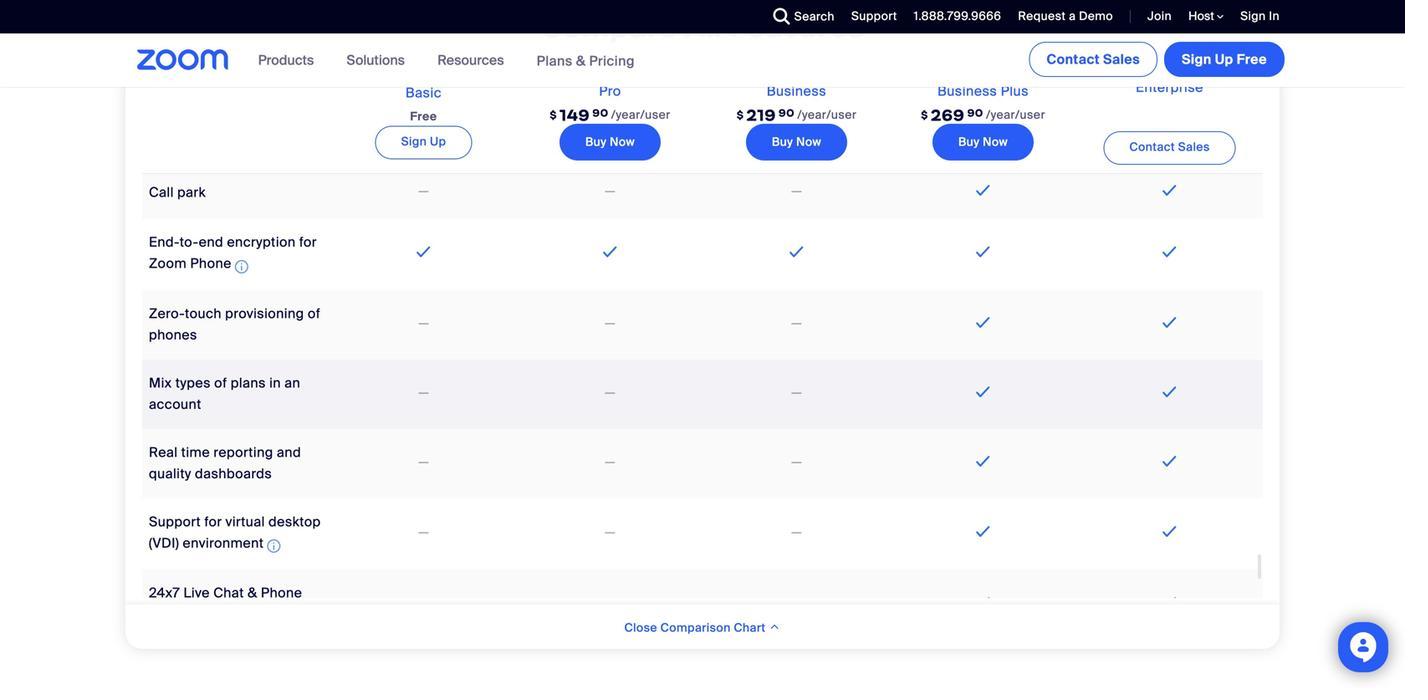 Task type: vqa. For each thing, say whether or not it's contained in the screenshot.
Personal Menu menu
no



Task type: locate. For each thing, give the bounding box(es) containing it.
$ left the 219
[[737, 108, 744, 122]]

1 vertical spatial of
[[214, 374, 227, 392]]

1 cell from the left
[[330, 587, 517, 623]]

3 now from the left
[[983, 134, 1008, 150]]

90 inside '$ 219 90 /year/user'
[[779, 106, 795, 120]]

support
[[851, 8, 897, 24], [149, 513, 201, 531], [149, 606, 201, 623]]

0 horizontal spatial now
[[610, 134, 635, 150]]

0 horizontal spatial buy now
[[585, 134, 635, 150]]

sign inside button
[[1182, 51, 1212, 68]]

support inside support for virtual desktop (vdi) environment
[[149, 513, 201, 531]]

0 horizontal spatial &
[[248, 584, 257, 602]]

1 vertical spatial contact sales
[[1129, 139, 1210, 155]]

/year/user right the 219
[[797, 107, 857, 122]]

90
[[592, 106, 609, 120], [779, 106, 795, 120], [967, 106, 984, 120]]

banner containing contact sales
[[117, 33, 1288, 88]]

support up the (vdi)
[[149, 513, 201, 531]]

1 horizontal spatial up
[[1215, 51, 1233, 68]]

sign
[[1241, 8, 1266, 24], [1182, 51, 1212, 68], [401, 134, 427, 149]]

request a demo link
[[1006, 0, 1117, 33], [1018, 8, 1113, 24]]

up inside 'link'
[[430, 134, 446, 149]]

1 buy now from the left
[[585, 134, 635, 150]]

0 horizontal spatial buy
[[585, 134, 607, 150]]

for right encryption
[[299, 233, 317, 251]]

support for virtual desktop (vdi) environment image
[[267, 536, 281, 556]]

90 right the 219
[[779, 106, 795, 120]]

1 vertical spatial contact
[[1129, 139, 1175, 155]]

contact sales down demo
[[1047, 51, 1140, 68]]

banner
[[117, 33, 1288, 88]]

$ 149 90 /year/user
[[550, 105, 671, 126]]

demo
[[1079, 8, 1113, 24]]

touch
[[185, 305, 222, 322]]

2 business from the left
[[938, 82, 997, 100]]

$ inside $ 149 90 /year/user
[[550, 108, 557, 122]]

not included image
[[602, 314, 618, 334], [789, 383, 805, 403], [416, 452, 432, 472], [602, 452, 618, 472], [416, 523, 432, 543], [789, 523, 805, 543]]

24x7
[[149, 584, 180, 602]]

0 horizontal spatial of
[[214, 374, 227, 392]]

3 buy now from the left
[[958, 134, 1008, 150]]

call
[[149, 184, 174, 201]]

buy now link
[[559, 124, 661, 161], [746, 124, 847, 161], [933, 124, 1034, 161]]

of right provisioning
[[308, 305, 321, 322]]

& right plans
[[576, 52, 586, 70]]

for
[[299, 233, 317, 251], [204, 513, 222, 531]]

plans & pricing link
[[537, 52, 635, 70], [537, 52, 635, 70]]

2 horizontal spatial buy now
[[958, 134, 1008, 150]]

contact down enterprise
[[1129, 139, 1175, 155]]

search
[[794, 9, 835, 24]]

sales down enterprise
[[1178, 139, 1210, 155]]

0 vertical spatial up
[[1215, 51, 1233, 68]]

$ inside $ 269 90 /year/user
[[921, 108, 928, 122]]

(vdi)
[[149, 534, 179, 552]]

1.888.799.9666 button
[[901, 0, 1006, 33], [914, 8, 1001, 24]]

2 buy now from the left
[[772, 134, 822, 150]]

buy
[[585, 134, 607, 150], [772, 134, 793, 150], [958, 134, 980, 150]]

now for 269
[[983, 134, 1008, 150]]

an
[[285, 374, 300, 392]]

1 /year/user from the left
[[611, 107, 671, 122]]

3 /year/user from the left
[[986, 107, 1045, 122]]

0 vertical spatial free
[[1237, 51, 1267, 68]]

sign up
[[401, 134, 446, 149]]

buy down $219.90 per year per user element at the top right
[[772, 134, 793, 150]]

sign inside 'link'
[[401, 134, 427, 149]]

2 horizontal spatial buy
[[958, 134, 980, 150]]

3 90 from the left
[[967, 106, 984, 120]]

contact sales inside meetings navigation
[[1047, 51, 1140, 68]]

park
[[177, 184, 206, 201]]

contact sales
[[1047, 51, 1140, 68], [1129, 139, 1210, 155]]

0 vertical spatial of
[[308, 305, 321, 322]]

$ left 269
[[921, 108, 928, 122]]

1 $ from the left
[[550, 108, 557, 122]]

2 horizontal spatial now
[[983, 134, 1008, 150]]

1 horizontal spatial buy
[[772, 134, 793, 150]]

0 horizontal spatial business
[[767, 82, 827, 100]]

live
[[183, 584, 210, 602]]

of inside zero-touch provisioning of phones
[[308, 305, 321, 322]]

free down sign in
[[1237, 51, 1267, 68]]

end-
[[149, 233, 180, 251]]

contact down a
[[1047, 51, 1100, 68]]

included image
[[972, 180, 994, 200], [1159, 180, 1181, 200], [972, 242, 994, 262], [1159, 242, 1181, 262], [972, 312, 994, 332], [972, 382, 994, 402], [972, 451, 994, 471], [1159, 451, 1181, 471], [972, 521, 994, 542], [1159, 593, 1181, 613]]

2 /year/user from the left
[[797, 107, 857, 122]]

2 buy now link from the left
[[746, 124, 847, 161]]

2 horizontal spatial buy now link
[[933, 124, 1034, 161]]

virtual
[[226, 513, 265, 531]]

dashboards
[[195, 465, 272, 482]]

business up $ 269 90 /year/user
[[938, 82, 997, 100]]

0 horizontal spatial buy now link
[[559, 124, 661, 161]]

now down the $269.90 per year per user element
[[983, 134, 1008, 150]]

1 horizontal spatial sign
[[1182, 51, 1212, 68]]

contact sales down enterprise
[[1129, 139, 1210, 155]]

/year/user for 219
[[797, 107, 857, 122]]

1 business from the left
[[767, 82, 827, 100]]

up down host dropdown button
[[1215, 51, 1233, 68]]

buy now link for 149
[[559, 124, 661, 161]]

/year/user inside $ 269 90 /year/user
[[986, 107, 1045, 122]]

$ 219 90 /year/user
[[737, 105, 857, 126]]

$ for 149
[[550, 108, 557, 122]]

of
[[308, 305, 321, 322], [214, 374, 227, 392]]

comparison
[[660, 620, 731, 635]]

0 vertical spatial sales
[[1103, 51, 1140, 68]]

support for support
[[851, 8, 897, 24]]

end-to-end encryption for zoom phone
[[149, 233, 317, 272]]

buy now for 269
[[958, 134, 1008, 150]]

$ for 269
[[921, 108, 928, 122]]

90 inside $ 149 90 /year/user
[[592, 106, 609, 120]]

1 horizontal spatial &
[[576, 52, 586, 70]]

1 vertical spatial sales
[[1178, 139, 1210, 155]]

products button
[[258, 33, 322, 87]]

up inside button
[[1215, 51, 1233, 68]]

1 vertical spatial phone
[[261, 584, 302, 602]]

/year/user
[[611, 107, 671, 122], [797, 107, 857, 122], [986, 107, 1045, 122]]

1 horizontal spatial sales
[[1178, 139, 1210, 155]]

90 inside $ 269 90 /year/user
[[967, 106, 984, 120]]

$ 269 90 /year/user
[[921, 105, 1045, 126]]

cell
[[330, 587, 517, 623], [517, 587, 703, 623], [703, 587, 890, 623]]

1 vertical spatial for
[[204, 513, 222, 531]]

24x7 live chat & phone support
[[149, 584, 302, 623]]

sign for sign up
[[401, 134, 427, 149]]

now
[[610, 134, 635, 150], [796, 134, 822, 150], [983, 134, 1008, 150]]

pro
[[599, 82, 621, 100]]

0 vertical spatial contact sales
[[1047, 51, 1140, 68]]

90 down "business plus"
[[967, 106, 984, 120]]

2 vertical spatial support
[[149, 606, 201, 623]]

& inside product information navigation
[[576, 52, 586, 70]]

$ for 219
[[737, 108, 744, 122]]

support right search
[[851, 8, 897, 24]]

1 vertical spatial up
[[430, 134, 446, 149]]

1 horizontal spatial $
[[737, 108, 744, 122]]

support for support for virtual desktop (vdi) environment
[[149, 513, 201, 531]]

0 vertical spatial contact
[[1047, 51, 1100, 68]]

sign for sign in
[[1241, 8, 1266, 24]]

sign in link
[[1228, 0, 1288, 33], [1241, 8, 1280, 24]]

$219.90 per year per user element
[[737, 98, 857, 133]]

1 vertical spatial sign
[[1182, 51, 1212, 68]]

2 $ from the left
[[737, 108, 744, 122]]

2 horizontal spatial sign
[[1241, 8, 1266, 24]]

1 vertical spatial free
[[410, 109, 437, 124]]

included image
[[413, 242, 435, 262], [599, 242, 621, 262], [786, 242, 808, 262], [1159, 312, 1181, 332], [1159, 382, 1181, 402], [1159, 521, 1181, 542], [972, 593, 994, 613]]

compare all features
[[541, 9, 864, 45]]

contact sales link
[[1029, 42, 1158, 77], [1104, 131, 1236, 165]]

2 90 from the left
[[779, 106, 795, 120]]

contact
[[1047, 51, 1100, 68], [1129, 139, 1175, 155]]

sign left in
[[1241, 8, 1266, 24]]

sign up enterprise
[[1182, 51, 1212, 68]]

3 buy now link from the left
[[933, 124, 1034, 161]]

now down $219.90 per year per user element at the top right
[[796, 134, 822, 150]]

in
[[269, 374, 281, 392]]

2 vertical spatial sign
[[401, 134, 427, 149]]

149
[[560, 105, 590, 126]]

free inside basic free
[[410, 109, 437, 124]]

90 for 219
[[779, 106, 795, 120]]

of left plans
[[214, 374, 227, 392]]

0 horizontal spatial $
[[550, 108, 557, 122]]

0 vertical spatial support
[[851, 8, 897, 24]]

$ inside '$ 219 90 /year/user'
[[737, 108, 744, 122]]

&
[[576, 52, 586, 70], [248, 584, 257, 602]]

in
[[1269, 8, 1280, 24]]

host button
[[1189, 8, 1224, 24]]

chart
[[734, 620, 766, 635]]

3 $ from the left
[[921, 108, 928, 122]]

1.888.799.9666
[[914, 8, 1001, 24]]

2 horizontal spatial 90
[[967, 106, 984, 120]]

sales inside meetings navigation
[[1103, 51, 1140, 68]]

phone down end
[[190, 255, 232, 272]]

$
[[550, 108, 557, 122], [737, 108, 744, 122], [921, 108, 928, 122]]

/year/user inside $ 149 90 /year/user
[[611, 107, 671, 122]]

contact sales link down demo
[[1029, 42, 1158, 77]]

0 vertical spatial contact sales link
[[1029, 42, 1158, 77]]

1 horizontal spatial 90
[[779, 106, 795, 120]]

0 horizontal spatial sales
[[1103, 51, 1140, 68]]

1 horizontal spatial phone
[[261, 584, 302, 602]]

1 vertical spatial support
[[149, 513, 201, 531]]

free down basic
[[410, 109, 437, 124]]

phone inside 24x7 live chat & phone support
[[261, 584, 302, 602]]

3 cell from the left
[[703, 587, 890, 623]]

now down $149.90 per year per user element
[[610, 134, 635, 150]]

2 horizontal spatial $
[[921, 108, 928, 122]]

for up environment
[[204, 513, 222, 531]]

/year/user down plus
[[986, 107, 1045, 122]]

0 horizontal spatial free
[[410, 109, 437, 124]]

0 horizontal spatial for
[[204, 513, 222, 531]]

& right chat
[[248, 584, 257, 602]]

application
[[142, 70, 1263, 641]]

1 horizontal spatial buy now link
[[746, 124, 847, 161]]

1 horizontal spatial /year/user
[[797, 107, 857, 122]]

0 horizontal spatial /year/user
[[611, 107, 671, 122]]

1 horizontal spatial business
[[938, 82, 997, 100]]

sign down basic free in the left top of the page
[[401, 134, 427, 149]]

buy now link for 219
[[746, 124, 847, 161]]

0 horizontal spatial sign
[[401, 134, 427, 149]]

solutions button
[[347, 33, 412, 87]]

business up '$ 219 90 /year/user'
[[767, 82, 827, 100]]

sales down demo
[[1103, 51, 1140, 68]]

business
[[767, 82, 827, 100], [938, 82, 997, 100]]

1 horizontal spatial buy now
[[772, 134, 822, 150]]

buy down $149.90 per year per user element
[[585, 134, 607, 150]]

1 buy from the left
[[585, 134, 607, 150]]

business for business
[[767, 82, 827, 100]]

not included image
[[416, 182, 432, 202], [602, 182, 618, 202], [789, 182, 805, 202], [416, 314, 432, 334], [789, 314, 805, 334], [416, 383, 432, 403], [602, 383, 618, 403], [789, 452, 805, 472], [602, 523, 618, 543]]

2 horizontal spatial /year/user
[[986, 107, 1045, 122]]

1 vertical spatial &
[[248, 584, 257, 602]]

0 horizontal spatial contact
[[1047, 51, 1100, 68]]

time
[[181, 444, 210, 461]]

close
[[624, 620, 657, 635]]

buy now down $219.90 per year per user element at the top right
[[772, 134, 822, 150]]

1 horizontal spatial for
[[299, 233, 317, 251]]

/year/user inside '$ 219 90 /year/user'
[[797, 107, 857, 122]]

90 down pro
[[592, 106, 609, 120]]

mix types of plans in an account
[[149, 374, 300, 413]]

support link
[[839, 0, 901, 33], [851, 8, 897, 24]]

features
[[730, 9, 864, 45]]

3 buy from the left
[[958, 134, 980, 150]]

0 vertical spatial &
[[576, 52, 586, 70]]

0 horizontal spatial phone
[[190, 255, 232, 272]]

0 vertical spatial sign
[[1241, 8, 1266, 24]]

0 vertical spatial for
[[299, 233, 317, 251]]

up
[[1215, 51, 1233, 68], [430, 134, 446, 149]]

compare
[[541, 9, 678, 45]]

90 for 269
[[967, 106, 984, 120]]

phones
[[149, 326, 197, 344]]

resources button
[[438, 33, 512, 87]]

2 now from the left
[[796, 134, 822, 150]]

contact sales link inside meetings navigation
[[1029, 42, 1158, 77]]

$ left 149 at the left of the page
[[550, 108, 557, 122]]

business plus
[[938, 82, 1029, 100]]

0 horizontal spatial 90
[[592, 106, 609, 120]]

1 horizontal spatial now
[[796, 134, 822, 150]]

support down 24x7
[[149, 606, 201, 623]]

1 horizontal spatial free
[[1237, 51, 1267, 68]]

plans
[[537, 52, 573, 70]]

buy now down $149.90 per year per user element
[[585, 134, 635, 150]]

up for sign up
[[430, 134, 446, 149]]

0 horizontal spatial up
[[430, 134, 446, 149]]

phone down support for virtual desktop (vdi) environment image
[[261, 584, 302, 602]]

up for sign up free
[[1215, 51, 1233, 68]]

$149.90 per year per user element
[[550, 98, 671, 133]]

1 now from the left
[[610, 134, 635, 150]]

/year/user down pro
[[611, 107, 671, 122]]

sign for sign up free
[[1182, 51, 1212, 68]]

up down basic free in the left top of the page
[[430, 134, 446, 149]]

support for virtual desktop (vdi) environment application
[[149, 513, 321, 556]]

0 vertical spatial phone
[[190, 255, 232, 272]]

contact sales link down enterprise
[[1104, 131, 1236, 165]]

basic free
[[406, 84, 442, 124]]

1 horizontal spatial of
[[308, 305, 321, 322]]

phone
[[190, 255, 232, 272], [261, 584, 302, 602]]

1 90 from the left
[[592, 106, 609, 120]]

request
[[1018, 8, 1066, 24]]

2 buy from the left
[[772, 134, 793, 150]]

support inside 24x7 live chat & phone support
[[149, 606, 201, 623]]

for inside support for virtual desktop (vdi) environment
[[204, 513, 222, 531]]

buy now
[[585, 134, 635, 150], [772, 134, 822, 150], [958, 134, 1008, 150]]

join link
[[1135, 0, 1176, 33], [1148, 8, 1172, 24]]

/year/user for 269
[[986, 107, 1045, 122]]

1 buy now link from the left
[[559, 124, 661, 161]]

buy for 149
[[585, 134, 607, 150]]

buy now down the $269.90 per year per user element
[[958, 134, 1008, 150]]

buy down the $269.90 per year per user element
[[958, 134, 980, 150]]



Task type: describe. For each thing, give the bounding box(es) containing it.
to-
[[180, 233, 199, 251]]

provisioning
[[225, 305, 304, 322]]

support for virtual desktop (vdi) environment
[[149, 513, 321, 552]]

buy now for 149
[[585, 134, 635, 150]]

reporting
[[214, 444, 273, 461]]

all
[[684, 9, 723, 45]]

buy for 269
[[958, 134, 980, 150]]

pricing
[[589, 52, 635, 70]]

basic
[[406, 84, 442, 101]]

zoom logo image
[[137, 49, 229, 70]]

host
[[1189, 8, 1217, 24]]

product information navigation
[[246, 33, 647, 88]]

mix
[[149, 374, 172, 392]]

enterprise
[[1136, 78, 1204, 96]]

$269.90 per year per user element
[[921, 98, 1045, 133]]

call park
[[149, 184, 206, 201]]

end
[[199, 233, 223, 251]]

/year/user for 149
[[611, 107, 671, 122]]

desktop
[[269, 513, 321, 531]]

end-to-end encryption for zoom phone application
[[149, 233, 317, 277]]

buy for 219
[[772, 134, 793, 150]]

buy now for 219
[[772, 134, 822, 150]]

resources
[[438, 51, 504, 69]]

request a demo
[[1018, 8, 1113, 24]]

free inside button
[[1237, 51, 1267, 68]]

sign up link
[[375, 126, 472, 159]]

join
[[1148, 8, 1172, 24]]

zoom
[[149, 255, 187, 272]]

now for 219
[[796, 134, 822, 150]]

real
[[149, 444, 178, 461]]

account
[[149, 395, 201, 413]]

quality
[[149, 465, 191, 482]]

plans
[[231, 374, 266, 392]]

search button
[[761, 0, 839, 33]]

close comparison chart
[[624, 620, 769, 635]]

plans & pricing
[[537, 52, 635, 70]]

products
[[258, 51, 314, 69]]

solutions
[[347, 51, 405, 69]]

buy now link for 269
[[933, 124, 1034, 161]]

269
[[931, 105, 965, 126]]

1 vertical spatial contact sales link
[[1104, 131, 1236, 165]]

sign in
[[1241, 8, 1280, 24]]

and
[[277, 444, 301, 461]]

zero-
[[149, 305, 185, 322]]

encryption
[[227, 233, 296, 251]]

zero-touch provisioning of phones
[[149, 305, 321, 344]]

sign up free
[[1182, 51, 1267, 68]]

219
[[746, 105, 776, 126]]

90 for 149
[[592, 106, 609, 120]]

plus
[[1001, 82, 1029, 100]]

sign up free button
[[1164, 42, 1285, 77]]

types
[[175, 374, 211, 392]]

join link up meetings navigation
[[1148, 8, 1172, 24]]

2 cell from the left
[[517, 587, 703, 623]]

for inside end-to-end encryption for zoom phone
[[299, 233, 317, 251]]

& inside 24x7 live chat & phone support
[[248, 584, 257, 602]]

contact sales inside application
[[1129, 139, 1210, 155]]

real time reporting and quality dashboards
[[149, 444, 301, 482]]

phone inside end-to-end encryption for zoom phone
[[190, 255, 232, 272]]

environment
[[183, 534, 264, 552]]

of inside mix types of plans in an account
[[214, 374, 227, 392]]

application containing 149
[[142, 70, 1263, 641]]

chat
[[213, 584, 244, 602]]

meetings navigation
[[1026, 33, 1288, 80]]

1 horizontal spatial contact
[[1129, 139, 1175, 155]]

business for business plus
[[938, 82, 997, 100]]

contact inside meetings navigation
[[1047, 51, 1100, 68]]

end-to-end encryption for zoom phone image
[[235, 257, 248, 277]]

a
[[1069, 8, 1076, 24]]

join link left 'host'
[[1135, 0, 1176, 33]]

now for 149
[[610, 134, 635, 150]]



